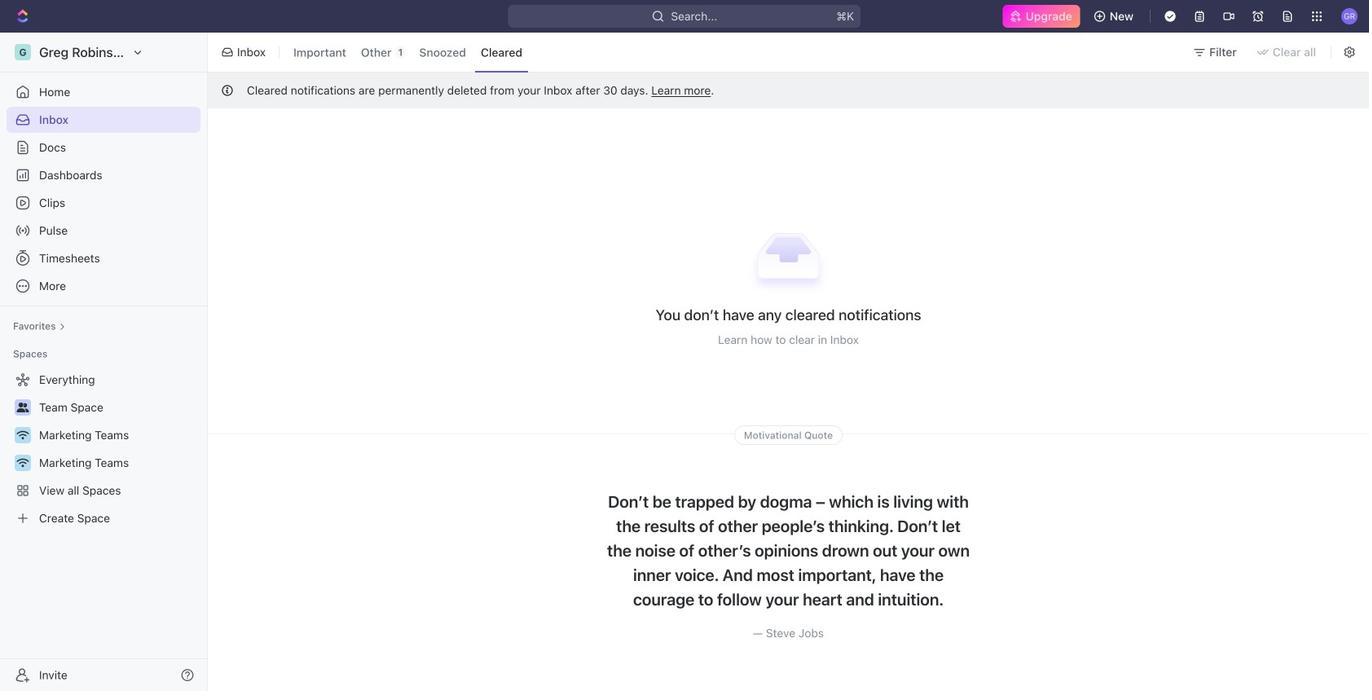 Task type: locate. For each thing, give the bounding box(es) containing it.
tree
[[7, 367, 201, 532]]

wifi image
[[17, 430, 29, 440]]

tab list
[[285, 29, 532, 75]]



Task type: vqa. For each thing, say whether or not it's contained in the screenshot.
tab list
yes



Task type: describe. For each thing, give the bounding box(es) containing it.
tree inside sidebar navigation
[[7, 367, 201, 532]]

user group image
[[17, 403, 29, 412]]

sidebar navigation
[[0, 33, 211, 691]]

wifi image
[[17, 458, 29, 468]]

greg robinson's workspace, , element
[[15, 44, 31, 60]]



